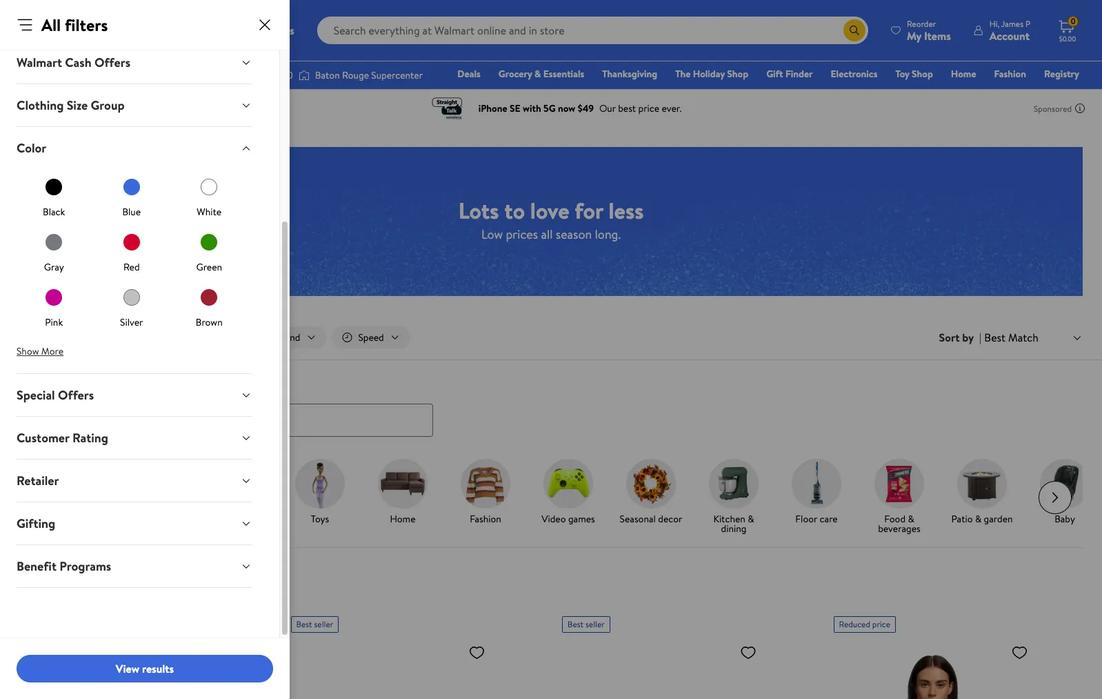 Task type: vqa. For each thing, say whether or not it's contained in the screenshot.
ORDERING ONLINE DROPDOWN BUTTON
no



Task type: locate. For each thing, give the bounding box(es) containing it.
2 best seller from the left
[[568, 618, 605, 630]]

gray button
[[42, 230, 66, 274]]

cash
[[65, 54, 92, 71]]

patio & garden link
[[947, 459, 1019, 526]]

toy shop
[[896, 67, 934, 81]]

home link
[[945, 66, 983, 81], [367, 459, 439, 526]]

& for essentials
[[535, 67, 541, 81]]

long.
[[595, 225, 621, 243]]

gift finder
[[767, 67, 813, 81]]

1 horizontal spatial fashion
[[995, 67, 1027, 81]]

benefit programs
[[17, 558, 111, 575]]

1 vertical spatial home link
[[367, 459, 439, 526]]

registry one debit
[[974, 67, 1080, 100]]

shop right toy
[[912, 67, 934, 81]]

2 seller from the left
[[586, 618, 605, 630]]

0 vertical spatial home
[[952, 67, 977, 81]]

brown button
[[196, 285, 223, 329]]

1 vertical spatial offers
[[58, 386, 94, 404]]

add to favorites list, saluspa 77" x 26" hollywood 240 gal. inflatable hot tub with led lights, 104f max temperature image
[[469, 644, 486, 661]]

& inside food & beverages
[[909, 512, 915, 526]]

0 horizontal spatial home link
[[367, 459, 439, 526]]

& right grocery
[[535, 67, 541, 81]]

1 best seller from the left
[[296, 618, 334, 630]]

99 jane street women's v-neck cardigan sweater with long sleeves, midweight, sizes s-xxxl image
[[834, 638, 1034, 699]]

special
[[17, 386, 55, 404]]

essentials
[[544, 67, 585, 81]]

food & beverages
[[879, 512, 921, 535]]

seasonal decor link
[[616, 459, 687, 526]]

black inside black friday deals preview
[[47, 512, 69, 526]]

color group
[[17, 169, 252, 335]]

0 horizontal spatial best seller
[[296, 618, 334, 630]]

0
[[1071, 15, 1076, 27]]

toy shop link
[[890, 66, 940, 81]]

home down home image at the bottom left
[[390, 512, 416, 526]]

black left the friday in the bottom left of the page
[[47, 512, 69, 526]]

best seller
[[296, 618, 334, 630], [568, 618, 605, 630]]

seasonal decor image
[[627, 459, 676, 508]]

view
[[116, 661, 139, 676]]

pink button
[[42, 285, 66, 329]]

best for vizio 50" class v-series 4k uhd led smart tv v505-j09 image at the bottom right of page
[[568, 618, 584, 630]]

garden
[[985, 512, 1014, 526]]

green button
[[196, 230, 222, 274]]

grocery & essentials
[[499, 67, 585, 81]]

0 vertical spatial home link
[[945, 66, 983, 81]]

walmart cash offers button
[[6, 41, 263, 84]]

more
[[41, 344, 64, 358]]

& for dining
[[748, 512, 755, 526]]

fashion image
[[461, 459, 511, 508]]

gift finder link
[[761, 66, 820, 81]]

video
[[542, 512, 566, 526]]

offers right the cash
[[95, 54, 131, 71]]

gray
[[44, 260, 64, 274]]

0 vertical spatial offers
[[95, 54, 131, 71]]

gifting button
[[6, 502, 263, 545]]

kitchen & dining link
[[698, 459, 770, 536]]

shop right holiday
[[728, 67, 749, 81]]

customer rating
[[17, 429, 108, 447]]

flash deals image
[[130, 459, 179, 508]]

add to favorites list, playstation 5 disc console - marvel's spider-man 2 bundle image
[[197, 644, 214, 661]]

color
[[17, 139, 46, 157]]

all
[[41, 13, 61, 37]]

home up the one at the top right
[[952, 67, 977, 81]]

vizio 50" class v-series 4k uhd led smart tv v505-j09 image
[[562, 638, 763, 699]]

Search search field
[[317, 17, 869, 44]]

1 vertical spatial fashion
[[470, 512, 502, 526]]

blue
[[122, 205, 141, 219]]

fashion up debit
[[995, 67, 1027, 81]]

group
[[91, 97, 125, 114]]

|
[[980, 330, 982, 345]]

1 horizontal spatial best seller
[[568, 618, 605, 630]]

black inside button
[[43, 205, 65, 219]]

special offers
[[17, 386, 94, 404]]

patio
[[952, 512, 973, 526]]

black friday deals image
[[47, 459, 97, 508]]

toys link
[[284, 459, 356, 526]]

1 vertical spatial black
[[47, 512, 69, 526]]

0 horizontal spatial best
[[296, 618, 312, 630]]

0 horizontal spatial shop
[[728, 67, 749, 81]]

2 best from the left
[[568, 618, 584, 630]]

to
[[505, 195, 525, 225]]

& inside the kitchen & dining
[[748, 512, 755, 526]]

baby image
[[1041, 459, 1090, 508]]

add to favorites list, vizio 50" class v-series 4k uhd led smart tv v505-j09 image
[[741, 644, 757, 661]]

Walmart Site-Wide search field
[[317, 17, 869, 44]]

0 horizontal spatial home
[[390, 512, 416, 526]]

all
[[541, 225, 553, 243]]

& for beverages
[[909, 512, 915, 526]]

1 horizontal spatial best
[[568, 618, 584, 630]]

toy
[[896, 67, 910, 81]]

all filters
[[41, 13, 108, 37]]

walmart+
[[1039, 86, 1080, 100]]

deals down show
[[17, 376, 46, 393]]

special offers button
[[6, 374, 263, 416]]

& right dining
[[748, 512, 755, 526]]

1 shop from the left
[[728, 67, 749, 81]]

(1000+)
[[52, 572, 90, 587]]

black for black friday deals preview
[[47, 512, 69, 526]]

Deals search field
[[0, 376, 1103, 437]]

the holiday shop
[[676, 67, 749, 81]]

1 horizontal spatial shop
[[912, 67, 934, 81]]

deals
[[458, 67, 481, 81], [17, 376, 46, 393], [43, 521, 66, 535], [17, 569, 50, 588]]

0 vertical spatial black
[[43, 205, 65, 219]]

2 shop from the left
[[912, 67, 934, 81]]

1 vertical spatial fashion link
[[450, 459, 522, 526]]

color button
[[6, 127, 263, 169]]

black friday deals preview link
[[36, 459, 108, 536]]

silver button
[[119, 285, 144, 329]]

floor care link
[[781, 459, 853, 526]]

tech link
[[202, 459, 273, 526]]

baby
[[1055, 512, 1076, 526]]

tech image
[[213, 459, 262, 508]]

& right food on the bottom right of page
[[909, 512, 915, 526]]

1 seller from the left
[[314, 618, 334, 630]]

less
[[609, 195, 644, 225]]

fashion
[[995, 67, 1027, 81], [470, 512, 502, 526]]

1 best from the left
[[296, 618, 312, 630]]

one
[[974, 86, 995, 100]]

& right patio
[[976, 512, 982, 526]]

home image
[[378, 459, 428, 508]]

seller for saluspa 77" x 26" hollywood 240 gal. inflatable hot tub with led lights, 104f max temperature image
[[314, 618, 334, 630]]

black up gray button
[[43, 205, 65, 219]]

friday
[[71, 512, 97, 526]]

0 horizontal spatial fashion link
[[450, 459, 522, 526]]

deals left the 'preview'
[[43, 521, 66, 535]]

sort by |
[[940, 330, 982, 345]]

pink
[[45, 315, 63, 329]]

white
[[197, 205, 222, 219]]

reduced
[[840, 618, 871, 630]]

1 horizontal spatial seller
[[586, 618, 605, 630]]

1 horizontal spatial home
[[952, 67, 977, 81]]

0 vertical spatial fashion link
[[989, 66, 1033, 81]]

patio & garden
[[952, 512, 1014, 526]]

0 horizontal spatial seller
[[314, 618, 334, 630]]

the
[[676, 67, 691, 81]]

patio & garden image
[[958, 459, 1008, 508]]

thanksgiving link
[[596, 66, 664, 81]]

one debit link
[[968, 86, 1027, 101]]

offers
[[95, 54, 131, 71], [58, 386, 94, 404]]

offers right special
[[58, 386, 94, 404]]

floor
[[796, 512, 818, 526]]

0 vertical spatial fashion
[[995, 67, 1027, 81]]

1 horizontal spatial home link
[[945, 66, 983, 81]]

fashion down fashion image
[[470, 512, 502, 526]]

walmart image
[[22, 19, 112, 41]]

Search in deals search field
[[17, 403, 433, 437]]

video games
[[542, 512, 595, 526]]

registry
[[1045, 67, 1080, 81]]



Task type: describe. For each thing, give the bounding box(es) containing it.
food & beverages image
[[875, 459, 925, 508]]

gifting
[[17, 515, 55, 532]]

dining
[[722, 521, 747, 535]]

food
[[885, 512, 906, 526]]

grocery & essentials link
[[493, 66, 591, 81]]

kitchen
[[714, 512, 746, 526]]

deals (1000+)
[[17, 569, 90, 588]]

best seller for saluspa 77" x 26" hollywood 240 gal. inflatable hot tub with led lights, 104f max temperature image
[[296, 618, 334, 630]]

grocery
[[499, 67, 532, 81]]

black for black
[[43, 205, 65, 219]]

walmart
[[17, 54, 62, 71]]

playstation 5 disc console - marvel's spider-man 2 bundle image
[[19, 638, 219, 699]]

add to favorites list, 99 jane street women's v-neck cardigan sweater with long sleeves, midweight, sizes s-xxxl image
[[1012, 644, 1029, 661]]

lots to love for less low prices all season long.
[[459, 195, 644, 243]]

walmart+ link
[[1033, 86, 1086, 101]]

view results
[[116, 661, 174, 676]]

benefit programs button
[[6, 545, 263, 587]]

retailer button
[[6, 460, 263, 502]]

close panel image
[[257, 17, 273, 33]]

the holiday shop link
[[670, 66, 755, 81]]

kitchen and dining image
[[709, 459, 759, 508]]

sort and filter section element
[[0, 315, 1103, 360]]

preview
[[68, 521, 101, 535]]

finder
[[786, 67, 813, 81]]

kitchen & dining
[[714, 512, 755, 535]]

seller for vizio 50" class v-series 4k uhd led smart tv v505-j09 image at the bottom right of page
[[586, 618, 605, 630]]

price
[[873, 618, 891, 630]]

lots
[[459, 195, 499, 225]]

by
[[963, 330, 975, 345]]

season
[[556, 225, 592, 243]]

for
[[575, 195, 604, 225]]

holiday
[[693, 67, 725, 81]]

beverages
[[879, 521, 921, 535]]

floor care
[[796, 512, 838, 526]]

deals left grocery
[[458, 67, 481, 81]]

best for saluspa 77" x 26" hollywood 240 gal. inflatable hot tub with led lights, 104f max temperature image
[[296, 618, 312, 630]]

search image
[[28, 414, 39, 425]]

1 vertical spatial home
[[390, 512, 416, 526]]

red button
[[119, 230, 144, 274]]

all filters dialog
[[0, 0, 290, 699]]

white button
[[197, 175, 222, 219]]

food & beverages link
[[864, 459, 936, 536]]

black friday deals preview
[[43, 512, 101, 535]]

video games link
[[533, 459, 605, 526]]

brown
[[196, 315, 223, 329]]

love
[[531, 195, 570, 225]]

gift
[[767, 67, 784, 81]]

show more
[[17, 344, 64, 358]]

view results button
[[17, 655, 273, 683]]

toys image
[[295, 459, 345, 508]]

$0.00
[[1060, 34, 1077, 43]]

customer rating button
[[6, 417, 263, 459]]

best seller for vizio 50" class v-series 4k uhd led smart tv v505-j09 image at the bottom right of page
[[568, 618, 605, 630]]

sponsored
[[1035, 102, 1072, 114]]

lots to love for less. low prices all season long. image
[[19, 147, 1084, 296]]

blue button
[[119, 175, 144, 219]]

seasonal
[[620, 512, 656, 526]]

red
[[123, 260, 140, 274]]

0 horizontal spatial fashion
[[470, 512, 502, 526]]

& for garden
[[976, 512, 982, 526]]

deals inside black friday deals preview
[[43, 521, 66, 535]]

sort
[[940, 330, 960, 345]]

filters
[[65, 13, 108, 37]]

reduced price
[[840, 618, 891, 630]]

video games image
[[544, 459, 594, 508]]

black button
[[42, 175, 66, 219]]

retailer
[[17, 472, 59, 489]]

decor
[[659, 512, 683, 526]]

results
[[142, 661, 174, 676]]

debit
[[997, 86, 1021, 100]]

tech
[[228, 512, 247, 526]]

deals link
[[452, 66, 487, 81]]

baby link
[[1030, 459, 1101, 526]]

seasonal decor
[[620, 512, 683, 526]]

show
[[17, 344, 39, 358]]

deals left (1000+)
[[17, 569, 50, 588]]

next slide for chipmodulewithimages list image
[[1039, 481, 1072, 514]]

low
[[482, 225, 503, 243]]

electronics link
[[825, 66, 884, 81]]

prices
[[506, 225, 538, 243]]

registry link
[[1039, 66, 1086, 81]]

size
[[67, 97, 88, 114]]

deals inside search box
[[17, 376, 46, 393]]

toys
[[311, 512, 329, 526]]

green
[[196, 260, 222, 274]]

show more button
[[6, 340, 75, 362]]

benefit
[[17, 558, 57, 575]]

silver
[[120, 315, 143, 329]]

customer
[[17, 429, 69, 447]]

floorcare image
[[792, 459, 842, 508]]

programs
[[60, 558, 111, 575]]

saluspa 77" x 26" hollywood 240 gal. inflatable hot tub with led lights, 104f max temperature image
[[291, 638, 491, 699]]

thanksgiving
[[603, 67, 658, 81]]

1 horizontal spatial fashion link
[[989, 66, 1033, 81]]

walmart cash offers
[[17, 54, 131, 71]]



